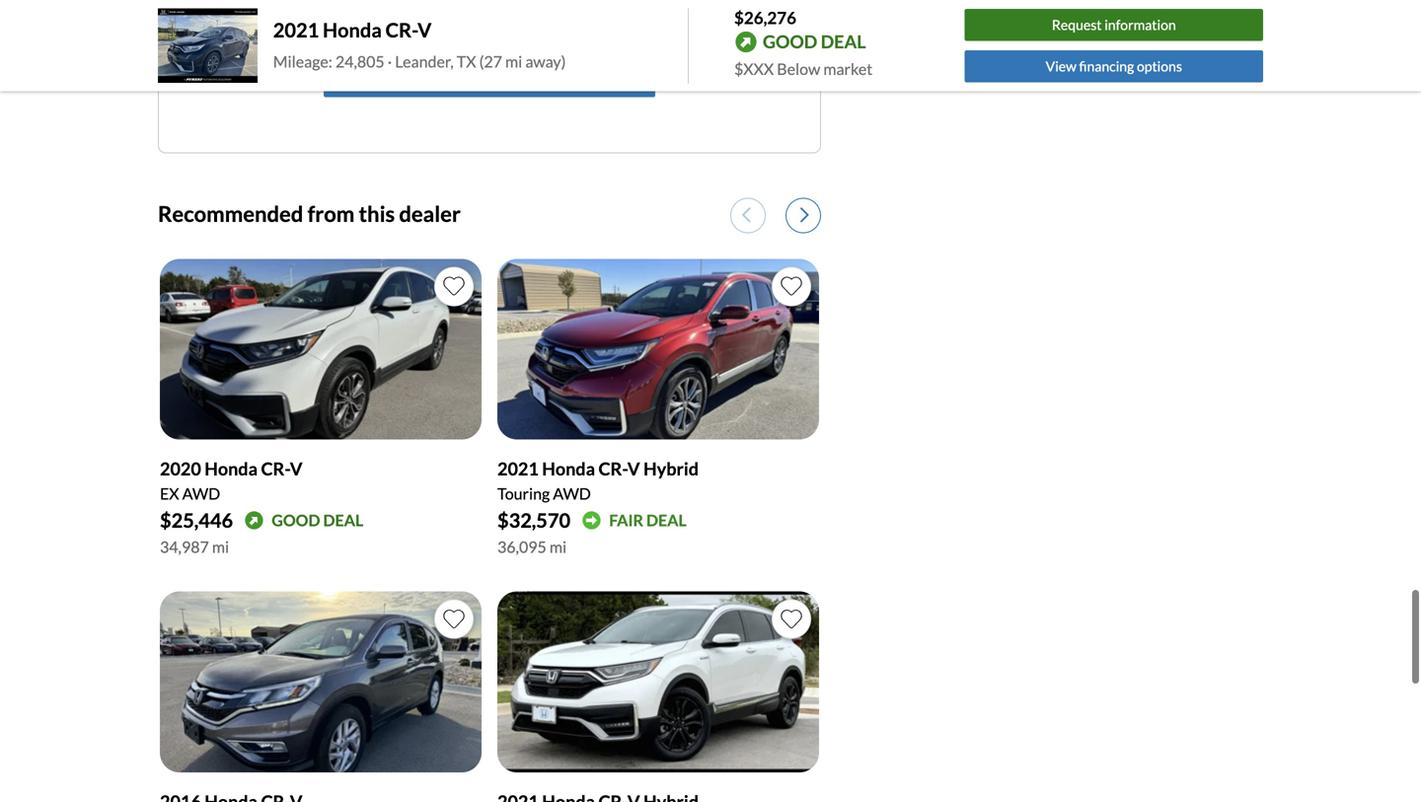 Task type: describe. For each thing, give the bounding box(es) containing it.
2021 for mileage:
[[273, 18, 319, 42]]

notify
[[359, 12, 405, 31]]

tx
[[457, 52, 476, 71]]

one
[[593, 12, 620, 31]]

from
[[308, 201, 355, 226]]

recommended
[[158, 201, 303, 226]]

v inside 2021 honda cr-v mileage: 24,805 · leander, tx (27 mi away)
[[418, 18, 432, 42]]

touring
[[497, 484, 550, 504]]

good
[[272, 511, 320, 530]]

email me button
[[324, 58, 655, 97]]

new
[[450, 12, 480, 31]]

notify me of new listings like this one
[[359, 12, 620, 31]]

mi for $32,570
[[550, 538, 567, 557]]

2021 for hybrid
[[497, 458, 539, 480]]

2021 honda cr-v hybrid touring awd
[[497, 458, 699, 504]]

scroll left image
[[742, 206, 751, 224]]

options
[[1137, 58, 1182, 74]]

$26,276
[[734, 7, 797, 28]]

view financing options
[[1046, 58, 1182, 74]]

34,987
[[160, 538, 209, 557]]

2016 honda cr-v image
[[160, 592, 482, 773]]

like
[[536, 12, 561, 31]]

36,095
[[497, 538, 547, 557]]

2 2021 honda cr-v hybrid image from the top
[[497, 592, 819, 773]]

good deal
[[272, 511, 363, 530]]

listings
[[483, 12, 533, 31]]

$xxx
[[734, 59, 774, 78]]

fair
[[609, 511, 644, 530]]

cr- for $32,570
[[599, 458, 627, 480]]

request information
[[1052, 17, 1176, 33]]

2021 honda cr-v image
[[158, 8, 257, 83]]

cr- for $25,446
[[261, 458, 290, 480]]

information
[[1105, 17, 1176, 33]]

mi for $25,446
[[212, 538, 229, 557]]

request
[[1052, 17, 1102, 33]]

mi inside 2021 honda cr-v mileage: 24,805 · leander, tx (27 mi away)
[[505, 52, 522, 71]]

financing
[[1079, 58, 1134, 74]]

·
[[388, 52, 392, 71]]

deal
[[821, 31, 866, 53]]

fair deal image
[[582, 511, 601, 530]]

36,095 mi
[[497, 538, 567, 557]]

24,805
[[335, 52, 385, 71]]

deal for $25,446
[[323, 511, 363, 530]]

below
[[777, 59, 820, 78]]

v for $25,446
[[290, 458, 303, 480]]

2020
[[160, 458, 201, 480]]

deal for $32,570
[[647, 511, 687, 530]]

of
[[432, 12, 447, 31]]

honda for $25,446
[[205, 458, 258, 480]]

1 2021 honda cr-v hybrid image from the top
[[497, 259, 819, 440]]



Task type: locate. For each thing, give the bounding box(es) containing it.
1 vertical spatial this
[[359, 201, 395, 226]]

0 horizontal spatial mi
[[212, 538, 229, 557]]

honda up '24,805' on the left of the page
[[323, 18, 382, 42]]

1 horizontal spatial this
[[564, 12, 590, 31]]

2021 up mileage: in the left of the page
[[273, 18, 319, 42]]

honda inside 2020 honda cr-v ex awd
[[205, 458, 258, 480]]

hybrid
[[644, 458, 699, 480]]

2 horizontal spatial honda
[[542, 458, 595, 480]]

honda for $32,570
[[542, 458, 595, 480]]

this
[[564, 12, 590, 31], [359, 201, 395, 226]]

$32,570
[[497, 509, 571, 533]]

1 horizontal spatial awd
[[553, 484, 591, 504]]

2021
[[273, 18, 319, 42], [497, 458, 539, 480]]

0 horizontal spatial cr-
[[261, 458, 290, 480]]

honda inside 2021 honda cr-v mileage: 24,805 · leander, tx (27 mi away)
[[323, 18, 382, 42]]

mileage:
[[273, 52, 332, 71]]

0 horizontal spatial this
[[359, 201, 395, 226]]

me
[[408, 12, 429, 31], [500, 67, 521, 87]]

1 vertical spatial 2021
[[497, 458, 539, 480]]

honda
[[323, 18, 382, 42], [205, 458, 258, 480], [542, 458, 595, 480]]

1 horizontal spatial mi
[[505, 52, 522, 71]]

mi down $32,570
[[550, 538, 567, 557]]

dealer
[[399, 201, 461, 226]]

0 horizontal spatial me
[[408, 12, 429, 31]]

cr- inside 2020 honda cr-v ex awd
[[261, 458, 290, 480]]

email me
[[458, 67, 521, 87]]

1 horizontal spatial honda
[[323, 18, 382, 42]]

cr- up good
[[261, 458, 290, 480]]

v inside 2020 honda cr-v ex awd
[[290, 458, 303, 480]]

1 horizontal spatial me
[[500, 67, 521, 87]]

market
[[823, 59, 873, 78]]

0 vertical spatial this
[[564, 12, 590, 31]]

ex
[[160, 484, 179, 504]]

0 vertical spatial 2021 honda cr-v hybrid image
[[497, 259, 819, 440]]

1 horizontal spatial cr-
[[386, 18, 418, 42]]

mi right (27
[[505, 52, 522, 71]]

good
[[763, 31, 817, 53]]

scroll right image
[[801, 206, 809, 224]]

v up good
[[290, 458, 303, 480]]

awd inside 2021 honda cr-v hybrid touring awd
[[553, 484, 591, 504]]

me for email
[[500, 67, 521, 87]]

0 horizontal spatial honda
[[205, 458, 258, 480]]

view financing options button
[[965, 50, 1263, 82]]

awd up $25,446
[[182, 484, 220, 504]]

(27
[[479, 52, 502, 71]]

1 vertical spatial me
[[500, 67, 521, 87]]

$25,446
[[160, 509, 233, 533]]

awd
[[182, 484, 220, 504], [553, 484, 591, 504]]

cr- up fair
[[599, 458, 627, 480]]

2 awd from the left
[[553, 484, 591, 504]]

mi down $25,446
[[212, 538, 229, 557]]

away)
[[525, 52, 566, 71]]

0 vertical spatial 2021
[[273, 18, 319, 42]]

deal
[[323, 511, 363, 530], [647, 511, 687, 530]]

v inside 2021 honda cr-v hybrid touring awd
[[627, 458, 640, 480]]

me left of
[[408, 12, 429, 31]]

me for notify
[[408, 12, 429, 31]]

0 horizontal spatial awd
[[182, 484, 220, 504]]

me right email
[[500, 67, 521, 87]]

me inside 'button'
[[500, 67, 521, 87]]

deal right fair
[[647, 511, 687, 530]]

1 deal from the left
[[323, 511, 363, 530]]

$xxx below market
[[734, 59, 873, 78]]

2021 inside 2021 honda cr-v mileage: 24,805 · leander, tx (27 mi away)
[[273, 18, 319, 42]]

2021 honda cr-v hybrid image
[[497, 259, 819, 440], [497, 592, 819, 773]]

awd up "fair deal" image
[[553, 484, 591, 504]]

fair deal
[[609, 511, 687, 530]]

2021 honda cr-v mileage: 24,805 · leander, tx (27 mi away)
[[273, 18, 566, 71]]

2021 up touring
[[497, 458, 539, 480]]

honda inside 2021 honda cr-v hybrid touring awd
[[542, 458, 595, 480]]

v for $32,570
[[627, 458, 640, 480]]

0 vertical spatial me
[[408, 12, 429, 31]]

cr- inside 2021 honda cr-v hybrid touring awd
[[599, 458, 627, 480]]

34,987 mi
[[160, 538, 229, 557]]

2020 honda cr-v image
[[160, 259, 482, 440]]

cr-
[[386, 18, 418, 42], [261, 458, 290, 480], [599, 458, 627, 480]]

this right like
[[564, 12, 590, 31]]

2 horizontal spatial cr-
[[599, 458, 627, 480]]

honda up touring
[[542, 458, 595, 480]]

1 vertical spatial 2021 honda cr-v hybrid image
[[497, 592, 819, 773]]

2 horizontal spatial mi
[[550, 538, 567, 557]]

good deal
[[763, 31, 866, 53]]

cr- inside 2021 honda cr-v mileage: 24,805 · leander, tx (27 mi away)
[[386, 18, 418, 42]]

awd inside 2020 honda cr-v ex awd
[[182, 484, 220, 504]]

cr- up the ·
[[386, 18, 418, 42]]

this right 'from'
[[359, 201, 395, 226]]

2 horizontal spatial v
[[627, 458, 640, 480]]

2 deal from the left
[[647, 511, 687, 530]]

0 horizontal spatial deal
[[323, 511, 363, 530]]

mi
[[505, 52, 522, 71], [212, 538, 229, 557], [550, 538, 567, 557]]

2021 inside 2021 honda cr-v hybrid touring awd
[[497, 458, 539, 480]]

v left hybrid
[[627, 458, 640, 480]]

1 horizontal spatial v
[[418, 18, 432, 42]]

honda right 2020
[[205, 458, 258, 480]]

0 horizontal spatial 2021
[[273, 18, 319, 42]]

v
[[418, 18, 432, 42], [290, 458, 303, 480], [627, 458, 640, 480]]

view
[[1046, 58, 1077, 74]]

2020 honda cr-v ex awd
[[160, 458, 303, 504]]

1 horizontal spatial deal
[[647, 511, 687, 530]]

email
[[458, 67, 497, 87]]

0 horizontal spatial v
[[290, 458, 303, 480]]

deal right good
[[323, 511, 363, 530]]

v left of
[[418, 18, 432, 42]]

leander,
[[395, 52, 454, 71]]

recommended from this dealer
[[158, 201, 461, 226]]

1 awd from the left
[[182, 484, 220, 504]]

good deal image
[[245, 511, 264, 530]]

1 horizontal spatial 2021
[[497, 458, 539, 480]]

request information button
[[965, 9, 1263, 41]]



Task type: vqa. For each thing, say whether or not it's contained in the screenshot.
minus square image corresponding to pre-
no



